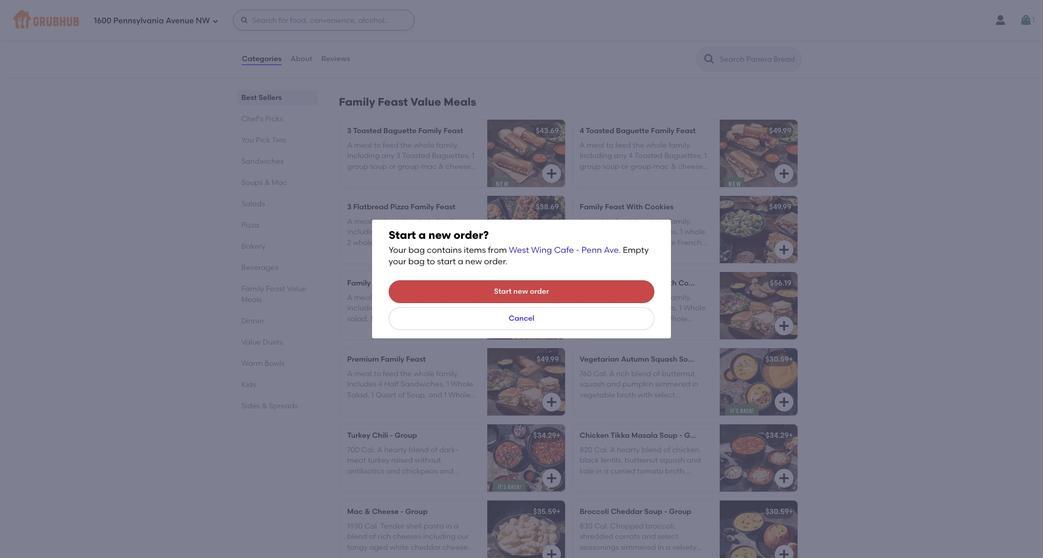 Task type: vqa. For each thing, say whether or not it's contained in the screenshot.
family. associated with Premium Family Feast
yes



Task type: describe. For each thing, give the bounding box(es) containing it.
orange juice
[[347, 13, 396, 22]]

mac for 4
[[653, 162, 669, 171]]

duets
[[263, 338, 283, 347]]

serves inside a meal to feed the whole family. includes 4 half sandwiches, 1 whole salad, 1 quart of soup, and 1 whole french baguette. serves 4-6.
[[409, 402, 432, 411]]

and inside 'a meal to feed the whole family. including any 3 toasted baguettes, 1 group soup or group mac & cheese, and 1 whole salad. serves 4-6.'
[[347, 173, 361, 182]]

$34.29 + for chicken tikka masala soup - group
[[766, 432, 793, 441]]

family down reviews button
[[339, 95, 375, 108]]

pizza inside the pizza tab
[[241, 221, 259, 230]]

salad. for 4
[[622, 173, 644, 182]]

whole inside a meal to feed the whole family. includes 4 half sandwiches, 1 whole salad, 1 quart of soup, 1 whole french baguette, and 4 chocolate chippers. serves 4-6.
[[646, 294, 667, 303]]

including inside 1930 cal. tender shell pasta in a blend of rich cheeses including our tangy aged white cheddar cheese sauce. serves 4. allergens: conta
[[423, 533, 456, 542]]

svg image for chicken tikka masala soup - group
[[778, 473, 790, 485]]

any for a meal to feed the whole family. including any 4 toasted baguettes, 1 group soup or group mac & cheese, and 1 whole salad. serves 4-6.
[[614, 152, 627, 161]]

a inside 1930 cal. tender shell pasta in a blend of rich cheeses including our tangy aged white cheddar cheese sauce. serves 4. allergens: conta
[[454, 523, 459, 531]]

none for organic
[[616, 38, 634, 47]]

cancel
[[509, 314, 534, 323]]

the for 4 toasted baguette family feast
[[633, 141, 644, 150]]

4 inside a meal to feed the whole family. including any 4 toasted baguettes, 1 group soup or group mac & cheese, and 1 whole salad. serves 4-6.
[[629, 152, 633, 161]]

chocolate inside 'a meal to feed the whole family, including 4 half sandwiches, 1 whole salad, 1 group soup, 1 whole french baguette and 4 chocolate chipper cookies. serves 4-6.'
[[636, 249, 673, 258]]

from
[[488, 245, 507, 255]]

.
[[619, 245, 621, 255]]

quart for french
[[376, 391, 396, 400]]

cheese, for a meal to feed the whole family. including any 3 toasted baguettes, 1 group soup or group mac & cheese, and 1 whole salad. serves 4-6.
[[446, 162, 473, 171]]

$49.99 for a meal to feed the whole family. including any 4 toasted baguettes, 1 group soup or group mac & cheese, and 1 whole salad. serves 4-6.
[[769, 127, 791, 135]]

soups & mac
[[241, 179, 287, 187]]

juice.
[[437, 28, 455, 36]]

4 inside a meal to feed the whole family. includes 4 half sandwiches, 1 whole salad, 1 quart of soup, and 1 whole french baguette. serves 4-6.
[[378, 381, 383, 389]]

tangy
[[347, 544, 368, 553]]

sellers
[[259, 93, 282, 102]]

svg image for broccoli cheddar soup - group
[[778, 549, 790, 559]]

meal for a meal to feed the whole family. includes 4 half sandwiches, 1 whole salad, 1 quart of soup, 1 whole french baguette, and 4 chocolate chippers. serves 4-6.
[[587, 294, 604, 303]]

family, for cookies
[[669, 218, 692, 226]]

0 vertical spatial flatbread
[[353, 203, 388, 212]]

penn
[[582, 245, 602, 255]]

$30.59 for vegetarian autumn squash soup - group
[[766, 355, 789, 364]]

soups & mac tab
[[241, 177, 314, 188]]

1 vertical spatial with
[[660, 279, 677, 288]]

830 cal. chopped broccoli, shredded carrots and select seasonings simmered in a velvety smooth cheese sauce.  serves
[[580, 523, 697, 559]]

1 inside button
[[1032, 15, 1035, 24]]

including for a meal to feed the whole family, including 4 half sandwiches, 1 whole salad, 1 group soup, 1 whole french baguette and 4 chocolate chipper cookies. serves 4-6.
[[580, 228, 612, 237]]

group right 'squash'
[[704, 355, 726, 364]]

sides & spreads tab
[[241, 401, 314, 412]]

to for a meal to feed the whole family, including 4 half sandwiches, 1 whole salad, 1 group soup and 1 whole french baguette. serves 4-6.
[[374, 294, 381, 303]]

french inside a meal to feed the whole family. includes 4 half sandwiches, 1 whole salad, 1 quart of soup, 1 whole french baguette, and 4 chocolate chippers. serves 4-6.
[[580, 325, 604, 334]]

family up the penn
[[580, 203, 603, 212]]

meal for a meal to feed the whole family. includes 4 half sandwiches, 1 whole salad, 1 quart of soup, and 1 whole french baguette. serves 4-6.
[[354, 370, 372, 379]]

premium for a meal to feed the whole family. includes 4 half sandwiches, 1 whole salad, 1 quart of soup, and 1 whole french baguette. serves 4-6.
[[347, 355, 379, 364]]

chef's
[[241, 115, 263, 124]]

whole inside a meal to feed the whole family. includes 4 half sandwiches, 1 whole salad, 1 quart of soup, and 1 whole french baguette. serves 4-6.
[[414, 370, 434, 379]]

baguette.
[[373, 325, 408, 334]]

family inside family feast value meals
[[241, 285, 264, 294]]

and inside a meal to feed the whole family. including any 4 toasted baguettes, 1 group soup or group mac & cheese, and 1 whole salad. serves 4-6.
[[580, 173, 594, 182]]

reviews button
[[321, 40, 351, 78]]

svg image for 4 toasted baguette family feast
[[778, 168, 790, 180]]

broccoli,
[[645, 523, 676, 531]]

turkey
[[347, 432, 370, 441]]

start new order
[[494, 287, 549, 296]]

serves inside a meal to feed the whole family, including any 3 flatbread pizzas and 2 whole salads. serves 4-6.
[[402, 239, 425, 247]]

squash
[[651, 355, 677, 364]]

salads.
[[376, 239, 400, 247]]

2
[[347, 239, 351, 247]]

- right 'squash'
[[699, 355, 702, 364]]

serves inside 'a meal to feed the whole family. including any 3 toasted baguettes, 1 group soup or group mac & cheese, and 1 whole salad. serves 4-6.'
[[413, 173, 436, 182]]

serves inside a meal to feed the whole family. includes 4 half sandwiches, 1 whole salad, 1 quart of soup, 1 whole french baguette, and 4 chocolate chippers. serves 4-6.
[[615, 336, 638, 345]]

family down .
[[613, 279, 637, 288]]

1 button
[[1020, 11, 1035, 30]]

organic
[[606, 28, 635, 36]]

& inside a meal to feed the whole family. including any 4 toasted baguettes, 1 group soup or group mac & cheese, and 1 whole salad. serves 4-6.
[[671, 162, 676, 171]]

the for family feast
[[400, 294, 412, 303]]

4 inside the a meal to feed the whole family, including 4 half sandwiches, 1 whole salad, 1 group soup and 1 whole french baguette. serves 4-6.
[[381, 304, 386, 313]]

orange
[[410, 28, 435, 36]]

of inside 1930 cal. tender shell pasta in a blend of rich cheeses including our tangy aged white cheddar cheese sauce. serves 4. allergens: conta
[[369, 533, 376, 542]]

1 horizontal spatial meals
[[444, 95, 476, 108]]

160
[[347, 28, 359, 36]]

order
[[530, 287, 549, 296]]

and inside 'a meal to feed the whole family, including 4 half sandwiches, 1 whole salad, 1 group soup, 1 whole french baguette and 4 chocolate chipper cookies. serves 4-6.'
[[614, 249, 628, 258]]

$30.59 for broccoli cheddar soup - group
[[766, 508, 789, 517]]

your
[[389, 245, 406, 255]]

1 horizontal spatial pizza
[[390, 203, 409, 212]]

two
[[272, 136, 286, 145]]

new inside start new order button
[[513, 287, 528, 296]]

0 vertical spatial new
[[429, 229, 451, 242]]

2 vertical spatial soup
[[644, 508, 662, 517]]

rich
[[378, 533, 391, 542]]

to inside empty your bag to start a new order.
[[427, 257, 435, 267]]

and inside the a meal to feed the whole family, including 4 half sandwiches, 1 whole salad, 1 group soup and 1 whole french baguette. serves 4-6.
[[416, 315, 430, 324]]

reviews
[[321, 54, 350, 63]]

select
[[658, 533, 679, 542]]

to for a meal to feed the whole family, including any 3 flatbread pizzas and 2 whole salads. serves 4-6.
[[374, 218, 381, 226]]

$30.59 + for broccoli cheddar soup - group
[[766, 508, 793, 517]]

feed for 4 toasted baguette family feast
[[615, 141, 631, 150]]

90 cal. organic apple juice. allergens: none button
[[573, 6, 798, 74]]

6. inside 'a meal to feed the whole family, including 4 half sandwiches, 1 whole salad, 1 group soup, 1 whole french baguette and 4 chocolate chipper cookies. serves 4-6.'
[[643, 260, 649, 268]]

mac inside tab
[[272, 179, 287, 187]]

and inside a meal to feed the whole family, including any 3 flatbread pizzas and 2 whole salads. serves 4-6.
[[461, 228, 475, 237]]

kids tab
[[241, 380, 314, 391]]

sandwiches, for 1
[[635, 228, 678, 237]]

family feast with cookies
[[580, 203, 674, 212]]

a meal to feed the whole family. including any 4 toasted baguettes, 1 group soup or group mac & cheese, and 1 whole salad. serves 4-6.
[[580, 141, 707, 182]]

in inside 1930 cal. tender shell pasta in a blend of rich cheeses including our tangy aged white cheddar cheese sauce. serves 4. allergens: conta
[[446, 523, 452, 531]]

a meal to feed the whole family, including 4 half sandwiches, 1 whole salad, 1 group soup and 1 whole french baguette. serves 4-6.
[[347, 294, 473, 334]]

masala
[[631, 432, 658, 441]]

serves inside a meal to feed the whole family. including any 4 toasted baguettes, 1 group soup or group mac & cheese, and 1 whole salad. serves 4-6.
[[645, 173, 668, 182]]

a left pizzas
[[419, 229, 426, 242]]

any for a meal to feed the whole family, including any 3 flatbread pizzas and 2 whole salads. serves 4-6.
[[381, 228, 394, 237]]

cheddar
[[611, 508, 643, 517]]

sides & spreads
[[241, 402, 298, 411]]

+ for turkey chili - group
[[556, 432, 561, 441]]

start for start new order
[[494, 287, 512, 296]]

premium family feast image
[[487, 349, 565, 416]]

a meal to feed the whole family. includes 4 half sandwiches, 1 whole salad, 1 quart of soup, and 1 whole french baguette. serves 4-6.
[[347, 370, 473, 411]]

value inside tab
[[241, 338, 261, 347]]

to for a meal to feed the whole family, including 4 half sandwiches, 1 whole salad, 1 group soup, 1 whole french baguette and 4 chocolate chipper cookies. serves 4-6.
[[606, 218, 613, 226]]

kids
[[241, 381, 256, 390]]

and inside 830 cal. chopped broccoli, shredded carrots and select seasonings simmered in a velvety smooth cheese sauce.  serves
[[642, 533, 656, 542]]

half for soup,
[[620, 228, 633, 237]]

meal for a meal to feed the whole family. including any 3 toasted baguettes, 1 group soup or group mac & cheese, and 1 whole salad. serves 4-6.
[[354, 141, 372, 150]]

family down 2
[[347, 279, 371, 288]]

toasted inside 'a meal to feed the whole family. including any 3 toasted baguettes, 1 group soup or group mac & cheese, and 1 whole salad. serves 4-6.'
[[402, 152, 430, 161]]

6. inside a meal to feed the whole family. includes 4 half sandwiches, 1 whole salad, 1 quart of soup, and 1 whole french baguette. serves 4-6.
[[441, 402, 447, 411]]

pennsylvania
[[113, 16, 164, 25]]

mac & cheese - group
[[347, 508, 428, 517]]

the for 3 toasted baguette family feast
[[400, 141, 412, 150]]

1930 cal. tender shell pasta in a blend of rich cheeses including our tangy aged white cheddar cheese sauce. serves 4. allergens: conta
[[347, 523, 473, 559]]

cheese inside 830 cal. chopped broccoli, shredded carrots and select seasonings simmered in a velvety smooth cheese sauce.  serves
[[608, 554, 633, 559]]

serves inside 'a meal to feed the whole family, including 4 half sandwiches, 1 whole salad, 1 group soup, 1 whole french baguette and 4 chocolate chipper cookies. serves 4-6.'
[[611, 260, 634, 268]]

4- inside a meal to feed the whole family, including any 3 flatbread pizzas and 2 whole salads. serves 4-6.
[[427, 239, 434, 247]]

to for a meal to feed the whole family. includes 4 half sandwiches, 1 whole salad, 1 quart of soup, and 1 whole french baguette. serves 4-6.
[[374, 370, 381, 379]]

4- inside 'a meal to feed the whole family, including 4 half sandwiches, 1 whole salad, 1 group soup, 1 whole french baguette and 4 chocolate chipper cookies. serves 4-6.'
[[636, 260, 643, 268]]

$49.99 for a meal to feed the whole family. includes 4 half sandwiches, 1 whole salad, 1 quart of soup, and 1 whole french baguette. serves 4-6.
[[537, 355, 559, 364]]

order.
[[484, 257, 508, 267]]

categories
[[242, 54, 282, 63]]

warm bowls tab
[[241, 359, 314, 369]]

sauce. inside 1930 cal. tender shell pasta in a blend of rich cheeses including our tangy aged white cheddar cheese sauce. serves 4. allergens: conta
[[347, 554, 370, 559]]

premium family feast with cookies image
[[720, 272, 798, 340]]

broccoli cheddar soup - group image
[[720, 501, 798, 559]]

and inside a meal to feed the whole family. includes 4 half sandwiches, 1 whole salad, 1 quart of soup, 1 whole french baguette, and 4 chocolate chippers. serves 4-6.
[[642, 325, 656, 334]]

family. for premium family feast with cookies
[[669, 294, 691, 303]]

baguette for 3
[[383, 127, 417, 135]]

start
[[437, 257, 456, 267]]

4- inside a meal to feed the whole family. including any 4 toasted baguettes, 1 group soup or group mac & cheese, and 1 whole salad. serves 4-6.
[[670, 173, 677, 182]]

simmered
[[621, 544, 656, 553]]

cheese
[[372, 508, 399, 517]]

0 horizontal spatial with
[[626, 203, 643, 212]]

meals inside tab
[[241, 296, 262, 305]]

sauce. inside 830 cal. chopped broccoli, shredded carrots and select seasonings simmered in a velvety smooth cheese sauce.  serves
[[635, 554, 658, 559]]

svg image for a meal to feed the whole family, including any 3 flatbread pizzas and 2 whole salads. serves 4-6.
[[545, 244, 558, 256]]

- up broccoli,
[[664, 508, 667, 517]]

6. inside the a meal to feed the whole family, including 4 half sandwiches, 1 whole salad, 1 group soup and 1 whole french baguette. serves 4-6.
[[441, 325, 447, 334]]

Search Panera Bread search field
[[719, 54, 798, 64]]

4 toasted baguette family feast image
[[720, 120, 798, 187]]

quart for baguette,
[[608, 315, 629, 324]]

includes for french
[[347, 381, 377, 389]]

of for baguette.
[[398, 391, 405, 400]]

pasta
[[424, 523, 444, 531]]

- right the cafe
[[576, 245, 580, 255]]

3 flatbread pizza family feast image
[[487, 196, 565, 264]]

premium inside 160 cal. premium orange juice. allergens: none
[[376, 28, 408, 36]]

$34.29 + for turkey chili - group
[[533, 432, 561, 441]]

svg image inside 'main navigation' 'navigation'
[[240, 16, 248, 24]]

0 vertical spatial cookies
[[645, 203, 674, 212]]

bakery
[[241, 242, 265, 251]]

beverages tab
[[241, 263, 314, 273]]

6. inside 'a meal to feed the whole family. including any 3 toasted baguettes, 1 group soup or group mac & cheese, and 1 whole salad. serves 4-6.'
[[445, 173, 451, 182]]

family down the baguette.
[[381, 355, 404, 364]]

family feast image
[[487, 272, 565, 340]]

smooth
[[580, 554, 606, 559]]

& inside 'a meal to feed the whole family. including any 3 toasted baguettes, 1 group soup or group mac & cheese, and 1 whole salad. serves 4-6.'
[[438, 162, 444, 171]]

svg image inside 1 button
[[1020, 14, 1032, 26]]

value duets
[[241, 338, 283, 347]]

- right chili
[[390, 432, 393, 441]]

bag inside empty your bag to start a new order.
[[408, 257, 425, 267]]

items
[[464, 245, 486, 255]]

categories button
[[241, 40, 282, 78]]

3 inside 'a meal to feed the whole family. including any 3 toasted baguettes, 1 group soup or group mac & cheese, and 1 whole salad. serves 4-6.'
[[396, 152, 400, 161]]

autumn
[[621, 355, 649, 364]]

cheeses
[[393, 533, 421, 542]]

flatbread inside a meal to feed the whole family, including any 3 flatbread pizzas and 2 whole salads. serves 4-6.
[[402, 228, 437, 237]]

allergens: for 160
[[347, 38, 382, 47]]

including for a meal to feed the whole family, including 4 half sandwiches, 1 whole salad, 1 group soup and 1 whole french baguette. serves 4-6.
[[347, 304, 380, 313]]

wing
[[531, 245, 552, 255]]

allergens: inside 1930 cal. tender shell pasta in a blend of rich cheeses including our tangy aged white cheddar cheese sauce. serves 4. allergens: conta
[[404, 554, 439, 559]]

contains
[[427, 245, 462, 255]]

allergens: for 90
[[580, 38, 614, 47]]

about button
[[290, 40, 313, 78]]

1 vertical spatial cookies
[[678, 279, 707, 288]]

family up a meal to feed the whole family, including any 3 flatbread pizzas and 2 whole salads. serves 4-6.
[[411, 203, 434, 212]]

half for soup
[[387, 304, 401, 313]]

new inside empty your bag to start a new order.
[[465, 257, 482, 267]]

6. inside a meal to feed the whole family. including any 4 toasted baguettes, 1 group soup or group mac & cheese, and 1 whole salad. serves 4-6.
[[677, 173, 683, 182]]

french inside 'a meal to feed the whole family, including 4 half sandwiches, 1 whole salad, 1 group soup, 1 whole french baguette and 4 chocolate chipper cookies. serves 4-6.'
[[678, 239, 702, 247]]

sandwiches tab
[[241, 156, 314, 167]]

830
[[580, 523, 593, 531]]

french inside the a meal to feed the whole family, including 4 half sandwiches, 1 whole salad, 1 group soup and 1 whole french baguette. serves 4-6.
[[347, 325, 371, 334]]

broccoli
[[580, 508, 609, 517]]

svg image for a meal to feed the whole family, including 4 half sandwiches, 1 whole salad, 1 group soup, 1 whole french baguette and 4 chocolate chipper cookies. serves 4-6.
[[778, 244, 790, 256]]

chicken
[[580, 432, 609, 441]]

& for mac & cheese - group
[[365, 508, 370, 517]]

shell
[[406, 523, 422, 531]]

meal for a meal to feed the whole family, including 4 half sandwiches, 1 whole salad, 1 group soup and 1 whole french baguette. serves 4-6.
[[354, 294, 372, 303]]

4- inside the a meal to feed the whole family, including 4 half sandwiches, 1 whole salad, 1 group soup and 1 whole french baguette. serves 4-6.
[[434, 325, 441, 334]]

any for a meal to feed the whole family. including any 3 toasted baguettes, 1 group soup or group mac & cheese, and 1 whole salad. serves 4-6.
[[381, 152, 394, 161]]

soup, for 4
[[639, 315, 659, 324]]

chicken tikka masala soup - group
[[580, 432, 707, 441]]

160 cal. premium orange juice. allergens: none
[[347, 28, 455, 47]]

toasted inside a meal to feed the whole family. including any 4 toasted baguettes, 1 group soup or group mac & cheese, and 1 whole salad. serves 4-6.
[[635, 152, 663, 161]]

4- inside a meal to feed the whole family. includes 4 half sandwiches, 1 whole salad, 1 quart of soup, and 1 whole french baguette. serves 4-6.
[[434, 402, 441, 411]]

3 toasted baguette family feast
[[347, 127, 463, 135]]

apple
[[637, 28, 657, 36]]

family feast value meals inside tab
[[241, 285, 307, 305]]

family, inside the a meal to feed the whole family, including 4 half sandwiches, 1 whole salad, 1 group soup and 1 whole french baguette. serves 4-6.
[[436, 294, 459, 303]]

feed for family feast with cookies
[[615, 218, 631, 226]]

dinner tab
[[241, 316, 314, 327]]

best sellers tab
[[241, 92, 314, 103]]

a for a meal to feed the whole family, including 4 half sandwiches, 1 whole salad, 1 group soup, 1 whole french baguette and 4 chocolate chipper cookies. serves 4-6.
[[580, 218, 585, 226]]

family feast value meals tab
[[241, 284, 314, 306]]

cal. for tender
[[364, 523, 379, 531]]

salad, for french
[[347, 391, 369, 400]]

feed for 3 toasted baguette family feast
[[383, 141, 399, 150]]

cookies.
[[580, 260, 610, 268]]

feast inside tab
[[266, 285, 285, 294]]

sandwiches, for and
[[402, 304, 446, 313]]



Task type: locate. For each thing, give the bounding box(es) containing it.
1 none from the left
[[383, 38, 401, 47]]

0 vertical spatial value
[[410, 95, 441, 108]]

family, up pizzas
[[436, 218, 459, 226]]

cal. for premium
[[360, 28, 374, 36]]

feed for premium family feast
[[383, 370, 399, 379]]

svg image for turkey chili - group
[[545, 473, 558, 485]]

vegetarian autumn squash soup - group image
[[720, 349, 798, 416]]

empty
[[623, 245, 649, 255]]

2 sauce. from the left
[[635, 554, 658, 559]]

1 vertical spatial $49.99
[[769, 203, 791, 212]]

1 salad. from the left
[[390, 173, 411, 182]]

mac down '4 toasted baguette family feast'
[[653, 162, 669, 171]]

dinner
[[241, 317, 264, 326]]

0 vertical spatial quart
[[608, 315, 629, 324]]

a for a meal to feed the whole family. including any 4 toasted baguettes, 1 group soup or group mac & cheese, and 1 whole salad. serves 4-6.
[[580, 141, 585, 150]]

a for a meal to feed the whole family. includes 4 half sandwiches, 1 whole salad, 1 quart of soup, 1 whole french baguette, and 4 chocolate chippers. serves 4-6.
[[580, 294, 585, 303]]

1 vertical spatial soup
[[660, 432, 678, 441]]

baguette.
[[373, 402, 408, 411]]

sauce.
[[347, 554, 370, 559], [635, 554, 658, 559]]

meal down 'cookies.'
[[587, 294, 604, 303]]

cal. right 90
[[590, 28, 604, 36]]

of inside a meal to feed the whole family. includes 4 half sandwiches, 1 whole salad, 1 quart of soup, 1 whole french baguette, and 4 chocolate chippers. serves 4-6.
[[631, 315, 637, 324]]

soup for 4
[[602, 162, 620, 171]]

allergens:
[[347, 38, 382, 47], [580, 38, 614, 47], [404, 554, 439, 559]]

and
[[347, 173, 361, 182], [580, 173, 594, 182], [461, 228, 475, 237], [614, 249, 628, 258], [416, 315, 430, 324], [642, 325, 656, 334], [428, 391, 442, 400], [642, 533, 656, 542]]

you
[[241, 136, 254, 145]]

1 $30.59 + from the top
[[766, 355, 793, 364]]

meal up the penn
[[587, 218, 604, 226]]

0 vertical spatial start
[[389, 229, 416, 242]]

chef's picks tab
[[241, 114, 314, 125]]

soup, for serves
[[407, 391, 427, 400]]

turkey chili - group image
[[487, 425, 565, 492]]

family. inside 'a meal to feed the whole family. including any 3 toasted baguettes, 1 group soup or group mac & cheese, and 1 whole salad. serves 4-6.'
[[436, 141, 459, 150]]

french
[[678, 239, 702, 247], [347, 325, 371, 334], [580, 325, 604, 334], [347, 402, 371, 411]]

a down select
[[666, 544, 670, 553]]

1 vertical spatial pizza
[[241, 221, 259, 230]]

1 including from the left
[[347, 152, 380, 161]]

1 horizontal spatial mac
[[347, 508, 363, 517]]

$49.99
[[769, 127, 791, 135], [769, 203, 791, 212], [537, 355, 559, 364]]

0 horizontal spatial cookies
[[645, 203, 674, 212]]

including inside 'a meal to feed the whole family. including any 3 toasted baguettes, 1 group soup or group mac & cheese, and 1 whole salad. serves 4-6.'
[[347, 152, 380, 161]]

baguettes, for 3 toasted baguette family feast
[[432, 152, 470, 161]]

family feast
[[347, 279, 392, 288]]

and inside a meal to feed the whole family. includes 4 half sandwiches, 1 whole salad, 1 quart of soup, and 1 whole french baguette. serves 4-6.
[[428, 391, 442, 400]]

salad, inside a meal to feed the whole family. includes 4 half sandwiches, 1 whole salad, 1 quart of soup, 1 whole french baguette, and 4 chocolate chippers. serves 4-6.
[[580, 315, 602, 324]]

1 horizontal spatial includes
[[580, 304, 609, 313]]

cal. inside 830 cal. chopped broccoli, shredded carrots and select seasonings simmered in a velvety smooth cheese sauce.  serves
[[594, 523, 609, 531]]

soup inside the a meal to feed the whole family, including 4 half sandwiches, 1 whole salad, 1 group soup and 1 whole french baguette. serves 4-6.
[[397, 315, 415, 324]]

1 $43.69 from the top
[[536, 127, 559, 135]]

the inside a meal to feed the whole family, including any 3 flatbread pizzas and 2 whole salads. serves 4-6.
[[400, 218, 412, 226]]

1 sauce. from the left
[[347, 554, 370, 559]]

group inside the a meal to feed the whole family, including 4 half sandwiches, 1 whole salad, 1 group soup and 1 whole french baguette. serves 4-6.
[[375, 315, 396, 324]]

start up your
[[389, 229, 416, 242]]

includes for baguette,
[[580, 304, 609, 313]]

includes
[[580, 304, 609, 313], [347, 381, 377, 389]]

2 baguettes, from the left
[[664, 152, 702, 161]]

any inside a meal to feed the whole family. including any 4 toasted baguettes, 1 group soup or group mac & cheese, and 1 whole salad. serves 4-6.
[[614, 152, 627, 161]]

0 vertical spatial bag
[[408, 245, 425, 255]]

0 horizontal spatial salad,
[[347, 315, 369, 324]]

white
[[390, 544, 409, 553]]

1 horizontal spatial half
[[620, 228, 633, 237]]

a
[[419, 229, 426, 242], [458, 257, 463, 267], [454, 523, 459, 531], [666, 544, 670, 553]]

new
[[429, 229, 451, 242], [465, 257, 482, 267], [513, 287, 528, 296]]

0 vertical spatial in
[[446, 523, 452, 531]]

0 horizontal spatial of
[[369, 533, 376, 542]]

serves
[[413, 173, 436, 182], [645, 173, 668, 182], [402, 239, 425, 247], [611, 260, 634, 268], [409, 325, 432, 334], [615, 336, 638, 345], [409, 402, 432, 411], [372, 554, 395, 559]]

1 horizontal spatial start
[[494, 287, 512, 296]]

in inside 830 cal. chopped broccoli, shredded carrots and select seasonings simmered in a velvety smooth cheese sauce.  serves
[[658, 544, 664, 553]]

family feast value meals up dinner tab at bottom left
[[241, 285, 307, 305]]

half for and
[[617, 304, 631, 313]]

a for a meal to feed the whole family, including any 3 flatbread pizzas and 2 whole salads. serves 4-6.
[[347, 218, 352, 226]]

family down "beverages"
[[241, 285, 264, 294]]

2 bag from the top
[[408, 257, 425, 267]]

chocolate inside a meal to feed the whole family. includes 4 half sandwiches, 1 whole salad, 1 quart of soup, 1 whole french baguette, and 4 chocolate chippers. serves 4-6.
[[664, 325, 701, 334]]

& left cheese
[[365, 508, 370, 517]]

premium
[[376, 28, 408, 36], [580, 279, 612, 288], [347, 355, 379, 364]]

tender
[[380, 523, 404, 531]]

baguette for 4
[[616, 127, 649, 135]]

$43.69 for 4
[[536, 127, 559, 135]]

mac for 3
[[421, 162, 437, 171]]

the
[[400, 141, 412, 150], [633, 141, 644, 150], [400, 218, 412, 226], [633, 218, 644, 226], [400, 294, 412, 303], [633, 294, 644, 303], [400, 370, 412, 379]]

family. for 3 toasted baguette family feast
[[436, 141, 459, 150]]

salad. for 3
[[390, 173, 411, 182]]

bakery tab
[[241, 241, 314, 252]]

1 horizontal spatial family feast value meals
[[339, 95, 476, 108]]

family. inside a meal to feed the whole family. includes 4 half sandwiches, 1 whole salad, 1 quart of soup, and 1 whole french baguette. serves 4-6.
[[436, 370, 459, 379]]

to for a meal to feed the whole family. includes 4 half sandwiches, 1 whole salad, 1 quart of soup, 1 whole french baguette, and 4 chocolate chippers. serves 4-6.
[[606, 294, 613, 303]]

0 vertical spatial meals
[[444, 95, 476, 108]]

- right masala
[[679, 432, 683, 441]]

0 horizontal spatial mac
[[272, 179, 287, 187]]

pizzas
[[438, 228, 459, 237]]

warm bowls
[[241, 360, 285, 368]]

soups
[[241, 179, 263, 187]]

$35.59 +
[[533, 508, 561, 517]]

& for soups & mac
[[265, 179, 270, 187]]

including down pasta
[[423, 533, 456, 542]]

1 horizontal spatial none
[[616, 38, 634, 47]]

0 horizontal spatial salad.
[[390, 173, 411, 182]]

$34.29 +
[[533, 432, 561, 441], [766, 432, 793, 441]]

soup up family feast with cookies
[[602, 162, 620, 171]]

sandwiches, up soup,
[[635, 228, 678, 237]]

4-
[[438, 173, 445, 182], [670, 173, 677, 182], [427, 239, 434, 247], [636, 260, 643, 268], [434, 325, 441, 334], [640, 336, 647, 345], [434, 402, 441, 411]]

order?
[[454, 229, 489, 242]]

family. for 4 toasted baguette family feast
[[669, 141, 691, 150]]

the up the baguette.
[[400, 294, 412, 303]]

sides
[[241, 402, 260, 411]]

+ for vegetarian autumn squash soup - group
[[789, 355, 793, 364]]

to inside a meal to feed the whole family. includes 4 half sandwiches, 1 whole salad, 1 quart of soup, 1 whole french baguette, and 4 chocolate chippers. serves 4-6.
[[606, 294, 613, 303]]

to for a meal to feed the whole family. including any 3 toasted baguettes, 1 group soup or group mac & cheese, and 1 whole salad. serves 4-6.
[[374, 141, 381, 150]]

$30.59 +
[[766, 355, 793, 364], [766, 508, 793, 517]]

feed down premium family feast
[[383, 370, 399, 379]]

meal down family feast
[[354, 294, 372, 303]]

1 horizontal spatial allergens:
[[404, 554, 439, 559]]

the for family feast with cookies
[[633, 218, 644, 226]]

2 baguette from the left
[[616, 127, 649, 135]]

mac up 1930
[[347, 508, 363, 517]]

start down order. at the left
[[494, 287, 512, 296]]

or down '4 toasted baguette family feast'
[[621, 162, 629, 171]]

family
[[339, 95, 375, 108], [418, 127, 442, 135], [651, 127, 674, 135], [411, 203, 434, 212], [580, 203, 603, 212], [347, 279, 371, 288], [613, 279, 637, 288], [241, 285, 264, 294], [381, 355, 404, 364]]

cal. right 1930
[[364, 523, 379, 531]]

main navigation navigation
[[0, 0, 1043, 40]]

& for sides & spreads
[[262, 402, 267, 411]]

meal down 3 flatbread pizza family feast
[[354, 218, 372, 226]]

sandwiches, up the baguette.
[[402, 304, 446, 313]]

svg image for vegetarian autumn squash soup - group
[[778, 396, 790, 409]]

value duets tab
[[241, 337, 314, 348]]

1 horizontal spatial cheese,
[[678, 162, 705, 171]]

cal. for chopped
[[594, 523, 609, 531]]

0 horizontal spatial soup
[[370, 162, 387, 171]]

orange
[[347, 13, 374, 22]]

0 horizontal spatial baguette
[[383, 127, 417, 135]]

the down premium family feast with cookies
[[633, 294, 644, 303]]

1 vertical spatial includes
[[347, 381, 377, 389]]

4 toasted baguette family feast
[[580, 127, 696, 135]]

bag
[[408, 245, 425, 255], [408, 257, 425, 267]]

chocolate up 'squash'
[[664, 325, 701, 334]]

serves down aged
[[372, 554, 395, 559]]

new down items
[[465, 257, 482, 267]]

+
[[789, 355, 793, 364], [556, 432, 561, 441], [789, 432, 793, 441], [556, 508, 561, 517], [789, 508, 793, 517]]

or inside 'a meal to feed the whole family. including any 3 toasted baguettes, 1 group soup or group mac & cheese, and 1 whole salad. serves 4-6.'
[[389, 162, 396, 171]]

soup down 3 toasted baguette family feast
[[370, 162, 387, 171]]

soup, inside a meal to feed the whole family. includes 4 half sandwiches, 1 whole salad, 1 quart of soup, and 1 whole french baguette. serves 4-6.
[[407, 391, 427, 400]]

1 vertical spatial soup,
[[407, 391, 427, 400]]

3 toasted baguette family feast image
[[487, 120, 565, 187]]

1 vertical spatial half
[[384, 381, 399, 389]]

2 salad. from the left
[[622, 173, 644, 182]]

nw
[[196, 16, 210, 25]]

chicken tikka masala soup - group image
[[720, 425, 798, 492]]

salad,
[[580, 239, 601, 247], [347, 315, 369, 324]]

0 horizontal spatial sandwiches,
[[400, 381, 445, 389]]

1 vertical spatial $43.69
[[536, 279, 559, 288]]

2 vertical spatial value
[[241, 338, 261, 347]]

a inside a meal to feed the whole family, including any 3 flatbread pizzas and 2 whole salads. serves 4-6.
[[347, 218, 352, 226]]

salad, up turkey
[[347, 391, 369, 400]]

to down family feast with cookies
[[606, 218, 613, 226]]

1 vertical spatial $30.59
[[766, 508, 789, 517]]

tikka
[[610, 432, 630, 441]]

1 horizontal spatial soup
[[397, 315, 415, 324]]

start for start a new order?
[[389, 229, 416, 242]]

a up "our"
[[454, 523, 459, 531]]

mac down 3 toasted baguette family feast
[[421, 162, 437, 171]]

baguettes, inside a meal to feed the whole family. including any 4 toasted baguettes, 1 group soup or group mac & cheese, and 1 whole salad. serves 4-6.
[[664, 152, 702, 161]]

to inside a meal to feed the whole family. includes 4 half sandwiches, 1 whole salad, 1 quart of soup, and 1 whole french baguette. serves 4-6.
[[374, 370, 381, 379]]

2 horizontal spatial value
[[410, 95, 441, 108]]

mac & cheese - group image
[[487, 501, 565, 559]]

1 vertical spatial bag
[[408, 257, 425, 267]]

2 $43.69 from the top
[[536, 279, 559, 288]]

1 horizontal spatial salad.
[[622, 173, 644, 182]]

the for premium family feast with cookies
[[633, 294, 644, 303]]

1 horizontal spatial cheese
[[608, 554, 633, 559]]

cheese inside 1930 cal. tender shell pasta in a blend of rich cheeses including our tangy aged white cheddar cheese sauce. serves 4. allergens: conta
[[442, 544, 468, 553]]

serves down baguette,
[[615, 336, 638, 345]]

svg image for premium family feast with cookies
[[778, 320, 790, 333]]

cal. up shredded
[[594, 523, 609, 531]]

1 horizontal spatial new
[[465, 257, 482, 267]]

velvety
[[672, 544, 697, 553]]

pizza tab
[[241, 220, 314, 231]]

including inside 'a meal to feed the whole family, including 4 half sandwiches, 1 whole salad, 1 group soup, 1 whole french baguette and 4 chocolate chipper cookies. serves 4-6.'
[[580, 228, 612, 237]]

to up salads.
[[374, 218, 381, 226]]

baguette,
[[606, 325, 640, 334]]

0 vertical spatial mac
[[272, 179, 287, 187]]

6.
[[445, 173, 451, 182], [677, 173, 683, 182], [434, 239, 440, 247], [643, 260, 649, 268], [441, 325, 447, 334], [647, 336, 653, 345], [441, 402, 447, 411]]

including for a meal to feed the whole family, including any 3 flatbread pizzas and 2 whole salads. serves 4-6.
[[347, 228, 380, 237]]

2 none from the left
[[616, 38, 634, 47]]

meal inside a meal to feed the whole family. includes 4 half sandwiches, 1 whole salad, 1 quart of soup, 1 whole french baguette, and 4 chocolate chippers. serves 4-6.
[[587, 294, 604, 303]]

svg image
[[240, 16, 248, 24], [778, 54, 790, 66], [545, 244, 558, 256], [778, 244, 790, 256], [545, 320, 558, 333], [545, 396, 558, 409], [545, 549, 558, 559]]

of left rich
[[369, 533, 376, 542]]

svg image for 1930 cal. tender shell pasta in a blend of rich cheeses including our tangy aged white cheddar cheese sauce. serves 4. allergens: conta
[[545, 549, 558, 559]]

pizza down salads
[[241, 221, 259, 230]]

0 horizontal spatial half
[[387, 304, 401, 313]]

meal down 3 toasted baguette family feast
[[354, 141, 372, 150]]

family feast value meals up 3 toasted baguette family feast
[[339, 95, 476, 108]]

1 vertical spatial of
[[398, 391, 405, 400]]

of inside a meal to feed the whole family. includes 4 half sandwiches, 1 whole salad, 1 quart of soup, and 1 whole french baguette. serves 4-6.
[[398, 391, 405, 400]]

svg image for a meal to feed the whole family, including 4 half sandwiches, 1 whole salad, 1 group soup and 1 whole french baguette. serves 4-6.
[[545, 320, 558, 333]]

2 $34.29 + from the left
[[766, 432, 793, 441]]

the for 3 flatbread pizza family feast
[[400, 218, 412, 226]]

the inside a meal to feed the whole family. includes 4 half sandwiches, 1 whole salad, 1 quart of soup, and 1 whole french baguette. serves 4-6.
[[400, 370, 412, 379]]

of up baguette.
[[398, 391, 405, 400]]

1 horizontal spatial flatbread
[[402, 228, 437, 237]]

including up the penn
[[580, 228, 612, 237]]

0 vertical spatial $43.69
[[536, 127, 559, 135]]

svg image for 3 toasted baguette family feast
[[545, 168, 558, 180]]

0 horizontal spatial value
[[241, 338, 261, 347]]

6. inside a meal to feed the whole family, including any 3 flatbread pizzas and 2 whole salads. serves 4-6.
[[434, 239, 440, 247]]

$38.69
[[536, 203, 559, 212]]

0 vertical spatial of
[[631, 315, 637, 324]]

0 vertical spatial cheese
[[442, 544, 468, 553]]

soup up broccoli,
[[644, 508, 662, 517]]

to inside a meal to feed the whole family, including any 3 flatbread pizzas and 2 whole salads. serves 4-6.
[[374, 218, 381, 226]]

premium down 'cookies.'
[[580, 279, 612, 288]]

to up baguette,
[[606, 294, 613, 303]]

1 vertical spatial premium
[[580, 279, 612, 288]]

2 $30.59 from the top
[[766, 508, 789, 517]]

includes down premium family feast
[[347, 381, 377, 389]]

none down juice in the top left of the page
[[383, 38, 401, 47]]

cal. for organic
[[590, 28, 604, 36]]

1 horizontal spatial cookies
[[678, 279, 707, 288]]

orange juice image
[[487, 6, 565, 74]]

0 vertical spatial premium
[[376, 28, 408, 36]]

a meal to feed the whole family. includes 4 half sandwiches, 1 whole salad, 1 quart of soup, 1 whole french baguette, and 4 chocolate chippers. serves 4-6.
[[580, 294, 706, 345]]

1930
[[347, 523, 363, 531]]

to inside 'a meal to feed the whole family. including any 3 toasted baguettes, 1 group soup or group mac & cheese, and 1 whole salad. serves 4-6.'
[[374, 141, 381, 150]]

pick
[[256, 136, 270, 145]]

cal. right 160 at the left of page
[[360, 28, 374, 36]]

value inside tab
[[287, 285, 307, 294]]

svg image for a meal to feed the whole family. includes 4 half sandwiches, 1 whole salad, 1 quart of soup, and 1 whole french baguette. serves 4-6.
[[545, 396, 558, 409]]

french up chippers. on the bottom
[[580, 325, 604, 334]]

baguette up 'a meal to feed the whole family. including any 3 toasted baguettes, 1 group soup or group mac & cheese, and 1 whole salad. serves 4-6.'
[[383, 127, 417, 135]]

1 $34.29 + from the left
[[533, 432, 561, 441]]

sandwiches, for 1
[[633, 304, 677, 313]]

2 horizontal spatial allergens:
[[580, 38, 614, 47]]

value down 'beverages' tab
[[287, 285, 307, 294]]

$56.19
[[770, 279, 791, 288]]

with down chipper
[[660, 279, 677, 288]]

search icon image
[[703, 53, 716, 65]]

cheese, for a meal to feed the whole family. including any 4 toasted baguettes, 1 group soup or group mac & cheese, and 1 whole salad. serves 4-6.
[[678, 162, 705, 171]]

0 horizontal spatial quart
[[376, 391, 396, 400]]

salad, inside the a meal to feed the whole family, including 4 half sandwiches, 1 whole salad, 1 group soup and 1 whole french baguette. serves 4-6.
[[347, 315, 369, 324]]

family feast with cookies image
[[720, 196, 798, 264]]

0 vertical spatial soup
[[679, 355, 697, 364]]

1 vertical spatial $30.59 +
[[766, 508, 793, 517]]

avenue
[[166, 16, 194, 25]]

including inside a meal to feed the whole family. including any 4 toasted baguettes, 1 group soup or group mac & cheese, and 1 whole salad. serves 4-6.
[[580, 152, 612, 161]]

a meal to feed the whole family. including any 3 toasted baguettes, 1 group soup or group mac & cheese, and 1 whole salad. serves 4-6.
[[347, 141, 474, 182]]

feed down '4 toasted baguette family feast'
[[615, 141, 631, 150]]

2 $30.59 + from the top
[[766, 508, 793, 517]]

ave
[[604, 245, 619, 255]]

including inside the a meal to feed the whole family, including 4 half sandwiches, 1 whole salad, 1 group soup and 1 whole french baguette. serves 4-6.
[[347, 304, 380, 313]]

+ for broccoli cheddar soup - group
[[789, 508, 793, 517]]

salad.
[[390, 173, 411, 182], [622, 173, 644, 182]]

feed inside 'a meal to feed the whole family, including 4 half sandwiches, 1 whole salad, 1 group soup, 1 whole french baguette and 4 chocolate chipper cookies. serves 4-6.'
[[615, 218, 631, 226]]

cal. inside 90 cal. organic apple juice. allergens: none
[[590, 28, 604, 36]]

2 cheese, from the left
[[678, 162, 705, 171]]

soup right masala
[[660, 432, 678, 441]]

our
[[457, 533, 469, 542]]

1 horizontal spatial sandwiches,
[[633, 304, 677, 313]]

0 horizontal spatial allergens:
[[347, 38, 382, 47]]

1 vertical spatial new
[[465, 257, 482, 267]]

family. inside a meal to feed the whole family. includes 4 half sandwiches, 1 whole salad, 1 quart of soup, 1 whole french baguette, and 4 chocolate chippers. serves 4-6.
[[669, 294, 691, 303]]

a inside 830 cal. chopped broccoli, shredded carrots and select seasonings simmered in a velvety smooth cheese sauce.  serves
[[666, 544, 670, 553]]

1 vertical spatial cheese
[[608, 554, 633, 559]]

1 vertical spatial quart
[[376, 391, 396, 400]]

mac inside a meal to feed the whole family. including any 4 toasted baguettes, 1 group soup or group mac & cheese, and 1 whole salad. serves 4-6.
[[653, 162, 669, 171]]

family, for family
[[436, 218, 459, 226]]

2 horizontal spatial new
[[513, 287, 528, 296]]

group inside 'a meal to feed the whole family, including 4 half sandwiches, 1 whole salad, 1 group soup, 1 whole french baguette and 4 chocolate chipper cookies. serves 4-6.'
[[607, 239, 628, 247]]

family up a meal to feed the whole family. including any 4 toasted baguettes, 1 group soup or group mac & cheese, and 1 whole salad. serves 4-6.
[[651, 127, 674, 135]]

salads tab
[[241, 199, 314, 210]]

to left start
[[427, 257, 435, 267]]

a right start
[[458, 257, 463, 267]]

quart up baguette,
[[608, 315, 629, 324]]

1 vertical spatial value
[[287, 285, 307, 294]]

or for 3
[[389, 162, 396, 171]]

1 or from the left
[[389, 162, 396, 171]]

salads
[[241, 200, 265, 209]]

feed
[[383, 141, 399, 150], [615, 141, 631, 150], [383, 218, 399, 226], [615, 218, 631, 226], [383, 294, 399, 303], [615, 294, 631, 303], [383, 370, 399, 379]]

french up turkey
[[347, 402, 371, 411]]

soup for 3
[[370, 162, 387, 171]]

sandwiches, down premium family feast with cookies
[[633, 304, 677, 313]]

0 vertical spatial with
[[626, 203, 643, 212]]

allergens: inside 160 cal. premium orange juice. allergens: none
[[347, 38, 382, 47]]

0 horizontal spatial soup,
[[407, 391, 427, 400]]

new up contains
[[429, 229, 451, 242]]

1 vertical spatial mac
[[347, 508, 363, 517]]

cancel button
[[389, 308, 654, 331]]

$49.99 for a meal to feed the whole family, including 4 half sandwiches, 1 whole salad, 1 group soup, 1 whole french baguette and 4 chocolate chipper cookies. serves 4-6.
[[769, 203, 791, 212]]

0 vertical spatial $49.99
[[769, 127, 791, 135]]

the inside 'a meal to feed the whole family, including 4 half sandwiches, 1 whole salad, 1 group soup, 1 whole french baguette and 4 chocolate chipper cookies. serves 4-6.'
[[633, 218, 644, 226]]

0 horizontal spatial mac
[[421, 162, 437, 171]]

soup,
[[630, 239, 649, 247]]

0 horizontal spatial salad,
[[347, 391, 369, 400]]

soup up the baguette.
[[397, 315, 415, 324]]

salad, for baguette
[[580, 239, 601, 247]]

1 horizontal spatial in
[[658, 544, 664, 553]]

a inside empty your bag to start a new order.
[[458, 257, 463, 267]]

of up baguette,
[[631, 315, 637, 324]]

3 inside a meal to feed the whole family, including any 3 flatbread pizzas and 2 whole salads. serves 4-6.
[[396, 228, 400, 237]]

1 vertical spatial flatbread
[[402, 228, 437, 237]]

group up broccoli,
[[669, 508, 691, 517]]

1 baguette from the left
[[383, 127, 417, 135]]

premium family feast with cookies
[[580, 279, 707, 288]]

family. inside a meal to feed the whole family. including any 4 toasted baguettes, 1 group soup or group mac & cheese, and 1 whole salad. serves 4-6.
[[669, 141, 691, 150]]

0 horizontal spatial half
[[384, 381, 399, 389]]

half inside a meal to feed the whole family. includes 4 half sandwiches, 1 whole salad, 1 quart of soup, 1 whole french baguette, and 4 chocolate chippers. serves 4-6.
[[617, 304, 631, 313]]

salad. inside a meal to feed the whole family. including any 4 toasted baguettes, 1 group soup or group mac & cheese, and 1 whole salad. serves 4-6.
[[622, 173, 644, 182]]

serves up 3 flatbread pizza family feast
[[413, 173, 436, 182]]

1 horizontal spatial $34.29
[[766, 432, 789, 441]]

including down family feast
[[347, 304, 380, 313]]

0 horizontal spatial baguettes,
[[432, 152, 470, 161]]

whole
[[683, 304, 706, 313], [665, 315, 687, 324], [451, 381, 473, 389], [448, 391, 471, 400]]

serves up your
[[402, 239, 425, 247]]

shredded
[[580, 533, 613, 542]]

chopped
[[610, 523, 644, 531]]

chipper
[[675, 249, 704, 258]]

2 mac from the left
[[653, 162, 669, 171]]

1 vertical spatial half
[[387, 304, 401, 313]]

2 vertical spatial new
[[513, 287, 528, 296]]

including inside a meal to feed the whole family, including any 3 flatbread pizzas and 2 whole salads. serves 4-6.
[[347, 228, 380, 237]]

1 horizontal spatial of
[[398, 391, 405, 400]]

0 horizontal spatial cheese
[[442, 544, 468, 553]]

serves up family feast with cookies
[[645, 173, 668, 182]]

$34.29 for chicken tikka masala soup - group
[[766, 432, 789, 441]]

1 mac from the left
[[421, 162, 437, 171]]

you pick two tab
[[241, 135, 314, 146]]

any up salads.
[[381, 228, 394, 237]]

feast
[[378, 95, 408, 108], [444, 127, 463, 135], [676, 127, 696, 135], [436, 203, 455, 212], [605, 203, 625, 212], [372, 279, 392, 288], [639, 279, 658, 288], [266, 285, 285, 294], [406, 355, 426, 364]]

2 including from the left
[[580, 152, 612, 161]]

half up baguette.
[[384, 381, 399, 389]]

1 horizontal spatial mac
[[653, 162, 669, 171]]

sauce. down simmered
[[635, 554, 658, 559]]

none for premium
[[383, 38, 401, 47]]

none inside 90 cal. organic apple juice. allergens: none
[[616, 38, 634, 47]]

serves inside 1930 cal. tender shell pasta in a blend of rich cheeses including our tangy aged white cheddar cheese sauce. serves 4. allergens: conta
[[372, 554, 395, 559]]

& right sides
[[262, 402, 267, 411]]

of for and
[[631, 315, 637, 324]]

best sellers
[[241, 93, 282, 102]]

in right pasta
[[446, 523, 452, 531]]

0 horizontal spatial $34.29 +
[[533, 432, 561, 441]]

meal down premium family feast
[[354, 370, 372, 379]]

half up the baguette.
[[387, 304, 401, 313]]

french inside a meal to feed the whole family. includes 4 half sandwiches, 1 whole salad, 1 quart of soup, and 1 whole french baguette. serves 4-6.
[[347, 402, 371, 411]]

feed for premium family feast with cookies
[[615, 294, 631, 303]]

2 or from the left
[[621, 162, 629, 171]]

to for a meal to feed the whole family. including any 4 toasted baguettes, 1 group soup or group mac & cheese, and 1 whole salad. serves 4-6.
[[606, 141, 613, 150]]

sauce. down tangy at the bottom left
[[347, 554, 370, 559]]

family. for premium family feast
[[436, 370, 459, 379]]

1 vertical spatial salad,
[[347, 391, 369, 400]]

6. inside a meal to feed the whole family. includes 4 half sandwiches, 1 whole salad, 1 quart of soup, 1 whole french baguette, and 4 chocolate chippers. serves 4-6.
[[647, 336, 653, 345]]

1 $30.59 from the top
[[766, 355, 789, 364]]

half inside 'a meal to feed the whole family, including 4 half sandwiches, 1 whole salad, 1 group soup, 1 whole french baguette and 4 chocolate chipper cookies. serves 4-6.'
[[620, 228, 633, 237]]

includes inside a meal to feed the whole family. includes 4 half sandwiches, 1 whole salad, 1 quart of soup, and 1 whole french baguette. serves 4-6.
[[347, 381, 377, 389]]

about
[[290, 54, 312, 63]]

0 horizontal spatial new
[[429, 229, 451, 242]]

family.
[[436, 141, 459, 150], [669, 141, 691, 150], [669, 294, 691, 303], [436, 370, 459, 379]]

feed for 3 flatbread pizza family feast
[[383, 218, 399, 226]]

0 vertical spatial sandwiches,
[[635, 228, 678, 237]]

1 horizontal spatial with
[[660, 279, 677, 288]]

a meal to feed the whole family, including any 3 flatbread pizzas and 2 whole salads. serves 4-6.
[[347, 218, 475, 247]]

group right chili
[[395, 432, 417, 441]]

serves down .
[[611, 260, 634, 268]]

your bag contains items from west wing cafe - penn ave .
[[389, 245, 621, 255]]

1 cheese, from the left
[[446, 162, 473, 171]]

3
[[347, 127, 352, 135], [396, 152, 400, 161], [347, 203, 352, 212], [396, 228, 400, 237]]

the inside 'a meal to feed the whole family. including any 3 toasted baguettes, 1 group soup or group mac & cheese, and 1 whole salad. serves 4-6.'
[[400, 141, 412, 150]]

2 $34.29 from the left
[[766, 432, 789, 441]]

pizza up a meal to feed the whole family, including any 3 flatbread pizzas and 2 whole salads. serves 4-6.
[[390, 203, 409, 212]]

- right cheese
[[400, 508, 404, 517]]

a for a meal to feed the whole family, including 4 half sandwiches, 1 whole salad, 1 group soup and 1 whole french baguette. serves 4-6.
[[347, 294, 352, 303]]

sandwiches, inside 'a meal to feed the whole family, including 4 half sandwiches, 1 whole salad, 1 group soup, 1 whole french baguette and 4 chocolate chipper cookies. serves 4-6.'
[[635, 228, 678, 237]]

includes up chippers. on the bottom
[[580, 304, 609, 313]]

your
[[389, 257, 406, 267]]

mac
[[421, 162, 437, 171], [653, 162, 669, 171]]

sandwiches,
[[633, 304, 677, 313], [400, 381, 445, 389]]

warm
[[241, 360, 263, 368]]

1 vertical spatial meals
[[241, 296, 262, 305]]

cafe
[[554, 245, 574, 255]]

feed down family feast
[[383, 294, 399, 303]]

a for a meal to feed the whole family. including any 3 toasted baguettes, 1 group soup or group mac & cheese, and 1 whole salad. serves 4-6.
[[347, 141, 352, 150]]

quart inside a meal to feed the whole family. includes 4 half sandwiches, 1 whole salad, 1 quart of soup, and 1 whole french baguette. serves 4-6.
[[376, 391, 396, 400]]

$30.59 + for vegetarian autumn squash soup - group
[[766, 355, 793, 364]]

cookies up 'a meal to feed the whole family, including 4 half sandwiches, 1 whole salad, 1 group soup, 1 whole french baguette and 4 chocolate chipper cookies. serves 4-6.'
[[645, 203, 674, 212]]

any inside 'a meal to feed the whole family. including any 3 toasted baguettes, 1 group soup or group mac & cheese, and 1 whole salad. serves 4-6.'
[[381, 152, 394, 161]]

meal inside a meal to feed the whole family. including any 4 toasted baguettes, 1 group soup or group mac & cheese, and 1 whole salad. serves 4-6.
[[587, 141, 604, 150]]

serves right the baguette.
[[409, 325, 432, 334]]

0 horizontal spatial start
[[389, 229, 416, 242]]

1 bag from the top
[[408, 245, 425, 255]]

feed down family feast with cookies
[[615, 218, 631, 226]]

0 horizontal spatial none
[[383, 38, 401, 47]]

family up 'a meal to feed the whole family. including any 3 toasted baguettes, 1 group soup or group mac & cheese, and 1 whole salad. serves 4-6.'
[[418, 127, 442, 135]]

1 horizontal spatial half
[[617, 304, 631, 313]]

0 vertical spatial half
[[617, 304, 631, 313]]

1 vertical spatial sandwiches,
[[402, 304, 446, 313]]

svg image
[[1020, 14, 1032, 26], [212, 18, 218, 24], [545, 168, 558, 180], [778, 168, 790, 180], [778, 320, 790, 333], [778, 396, 790, 409], [545, 473, 558, 485], [778, 473, 790, 485], [778, 549, 790, 559]]

any inside a meal to feed the whole family, including any 3 flatbread pizzas and 2 whole salads. serves 4-6.
[[381, 228, 394, 237]]

4- inside 'a meal to feed the whole family. including any 3 toasted baguettes, 1 group soup or group mac & cheese, and 1 whole salad. serves 4-6.'
[[438, 173, 445, 182]]

1 $34.29 from the left
[[533, 432, 556, 441]]

1 vertical spatial salad,
[[347, 315, 369, 324]]

cal. inside 1930 cal. tender shell pasta in a blend of rich cheeses including our tangy aged white cheddar cheese sauce. serves 4. allergens: conta
[[364, 523, 379, 531]]

$34.29 for turkey chili - group
[[533, 432, 556, 441]]

to inside a meal to feed the whole family. including any 4 toasted baguettes, 1 group soup or group mac & cheese, and 1 whole salad. serves 4-6.
[[606, 141, 613, 150]]

meal for a meal to feed the whole family, including 4 half sandwiches, 1 whole salad, 1 group soup, 1 whole french baguette and 4 chocolate chipper cookies. serves 4-6.
[[587, 218, 604, 226]]

1 vertical spatial sandwiches,
[[400, 381, 445, 389]]

vegetarian autumn squash soup - group
[[580, 355, 726, 364]]

to down '4 toasted baguette family feast'
[[606, 141, 613, 150]]

half for baguette.
[[384, 381, 399, 389]]

best
[[241, 93, 257, 102]]

serves inside the a meal to feed the whole family, including 4 half sandwiches, 1 whole salad, 1 group soup and 1 whole french baguette. serves 4-6.
[[409, 325, 432, 334]]

soup
[[679, 355, 697, 364], [660, 432, 678, 441], [644, 508, 662, 517]]

1 horizontal spatial sandwiches,
[[635, 228, 678, 237]]

or for 4
[[621, 162, 629, 171]]

salad, up chippers. on the bottom
[[580, 315, 602, 324]]

baguettes, inside 'a meal to feed the whole family. including any 3 toasted baguettes, 1 group soup or group mac & cheese, and 1 whole salad. serves 4-6.'
[[432, 152, 470, 161]]

flatbread
[[353, 203, 388, 212], [402, 228, 437, 237]]

allergens: down 90
[[580, 38, 614, 47]]

1 vertical spatial start
[[494, 287, 512, 296]]

meal for a meal to feed the whole family. including any 4 toasted baguettes, 1 group soup or group mac & cheese, and 1 whole salad. serves 4-6.
[[587, 141, 604, 150]]

juice.
[[659, 28, 680, 36]]

aged
[[369, 544, 388, 553]]

feed inside a meal to feed the whole family, including any 3 flatbread pizzas and 2 whole salads. serves 4-6.
[[383, 218, 399, 226]]

1 horizontal spatial baguette
[[616, 127, 649, 135]]

group right masala
[[684, 432, 707, 441]]

pizza
[[390, 203, 409, 212], [241, 221, 259, 230]]

the inside a meal to feed the whole family. includes 4 half sandwiches, 1 whole salad, 1 quart of soup, 1 whole french baguette, and 4 chocolate chippers. serves 4-6.
[[633, 294, 644, 303]]

sandwiches, inside a meal to feed the whole family. includes 4 half sandwiches, 1 whole salad, 1 quart of soup, and 1 whole french baguette. serves 4-6.
[[400, 381, 445, 389]]

2 vertical spatial premium
[[347, 355, 379, 364]]

the down 3 toasted baguette family feast
[[400, 141, 412, 150]]

none down "organic"
[[616, 38, 634, 47]]

0 vertical spatial soup,
[[639, 315, 659, 324]]

salad, for baguette,
[[580, 315, 602, 324]]

1 baguettes, from the left
[[432, 152, 470, 161]]

group up "shell"
[[405, 508, 428, 517]]

1 horizontal spatial $34.29 +
[[766, 432, 793, 441]]

soup for masala
[[660, 432, 678, 441]]

feed for family feast
[[383, 294, 399, 303]]

1600 pennsylvania avenue nw
[[94, 16, 210, 25]]

1
[[1032, 15, 1035, 24], [472, 152, 474, 161], [704, 152, 707, 161], [363, 173, 366, 182], [595, 173, 598, 182], [680, 228, 683, 237], [603, 239, 605, 247], [651, 239, 653, 247], [448, 304, 450, 313], [679, 304, 682, 313], [370, 315, 373, 324], [432, 315, 435, 324], [604, 315, 606, 324], [661, 315, 663, 324], [446, 381, 449, 389], [371, 391, 374, 400], [444, 391, 447, 400]]

4- inside a meal to feed the whole family. includes 4 half sandwiches, 1 whole salad, 1 quart of soup, 1 whole french baguette, and 4 chocolate chippers. serves 4-6.
[[640, 336, 647, 345]]

including for a meal to feed the whole family. including any 4 toasted baguettes, 1 group soup or group mac & cheese, and 1 whole salad. serves 4-6.
[[580, 152, 612, 161]]

feed down 3 flatbread pizza family feast
[[383, 218, 399, 226]]

organic apple juice image
[[720, 6, 798, 74]]

broccoli cheddar soup - group
[[580, 508, 691, 517]]

premium for a meal to feed the whole family. includes 4 half sandwiches, 1 whole salad, 1 quart of soup, 1 whole french baguette, and 4 chocolate chippers. serves 4-6.
[[580, 279, 612, 288]]

baguettes, for 4 toasted baguette family feast
[[664, 152, 702, 161]]

a inside a meal to feed the whole family. includes 4 half sandwiches, 1 whole salad, 1 quart of soup, and 1 whole french baguette. serves 4-6.
[[347, 370, 352, 379]]

meal inside the a meal to feed the whole family, including 4 half sandwiches, 1 whole salad, 1 group soup and 1 whole french baguette. serves 4-6.
[[354, 294, 372, 303]]

0 vertical spatial salad,
[[580, 315, 602, 324]]

meal inside 'a meal to feed the whole family. including any 3 toasted baguettes, 1 group soup or group mac & cheese, and 1 whole salad. serves 4-6.'
[[354, 141, 372, 150]]

to down premium family feast
[[374, 370, 381, 379]]

salad. inside 'a meal to feed the whole family. including any 3 toasted baguettes, 1 group soup or group mac & cheese, and 1 whole salad. serves 4-6.'
[[390, 173, 411, 182]]

bowls
[[265, 360, 285, 368]]

family, inside 'a meal to feed the whole family, including 4 half sandwiches, 1 whole salad, 1 group soup, 1 whole french baguette and 4 chocolate chipper cookies. serves 4-6.'
[[669, 218, 692, 226]]

start inside button
[[494, 287, 512, 296]]

chili
[[372, 432, 388, 441]]



